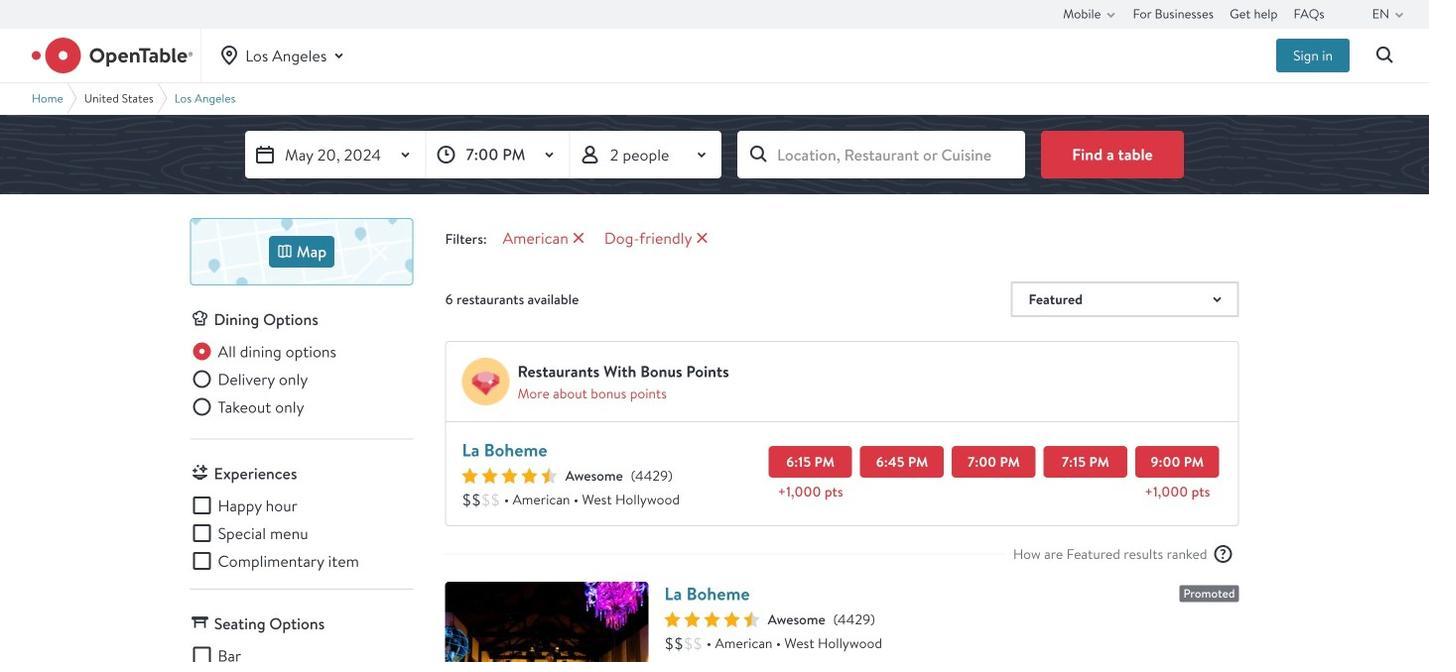 Task type: locate. For each thing, give the bounding box(es) containing it.
group
[[190, 340, 413, 423], [190, 494, 413, 574]]

0 vertical spatial group
[[190, 340, 413, 423]]

bonus point image
[[462, 358, 510, 406]]

None radio
[[190, 368, 308, 392], [190, 395, 304, 419], [190, 368, 308, 392], [190, 395, 304, 419]]

1 group from the top
[[190, 340, 413, 423]]

0 horizontal spatial 4.5 stars image
[[462, 468, 557, 484]]

None field
[[737, 131, 1025, 179]]

1 vertical spatial 4.5 stars image
[[664, 612, 760, 628]]

1 vertical spatial group
[[190, 494, 413, 574]]

Please input a Location, Restaurant or Cuisine field
[[737, 131, 1025, 179]]

None radio
[[190, 340, 336, 364]]

0 vertical spatial 4.5 stars image
[[462, 468, 557, 484]]

4.5 stars image
[[462, 468, 557, 484], [664, 612, 760, 628]]

none radio inside group
[[190, 340, 336, 364]]

opentable logo image
[[32, 38, 193, 73]]



Task type: vqa. For each thing, say whether or not it's contained in the screenshot.
radio
yes



Task type: describe. For each thing, give the bounding box(es) containing it.
1 horizontal spatial 4.5 stars image
[[664, 612, 760, 628]]

2 group from the top
[[190, 494, 413, 574]]



